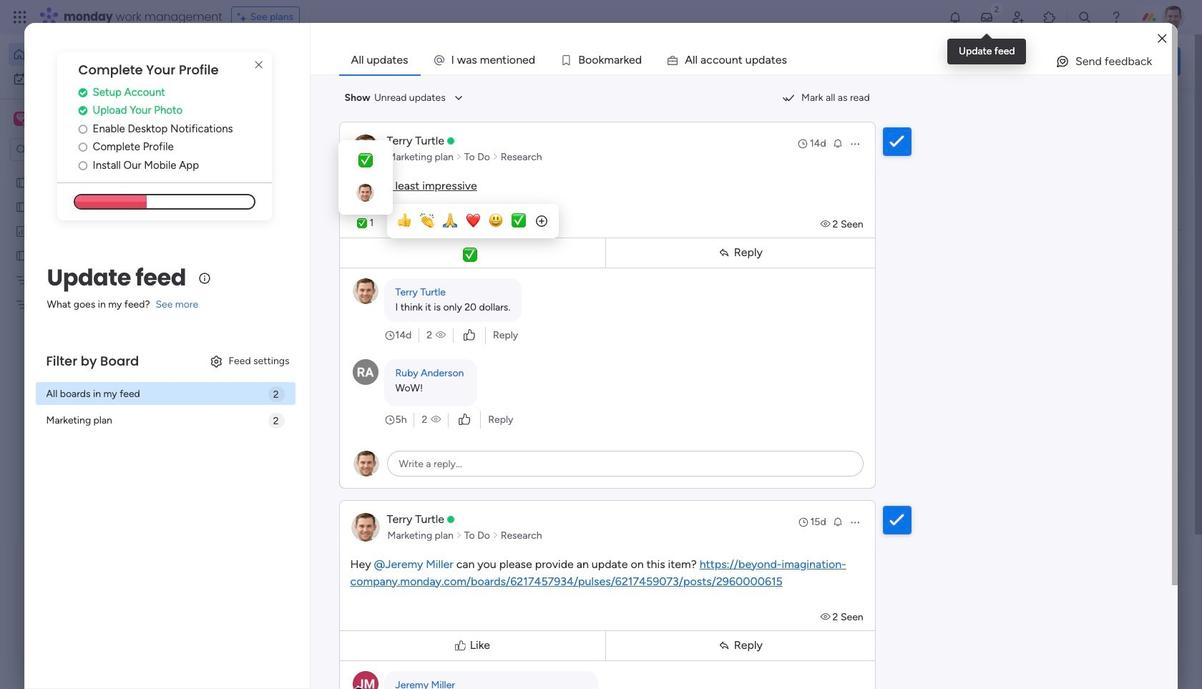Task type: describe. For each thing, give the bounding box(es) containing it.
monday marketplace image
[[1042, 10, 1057, 24]]

2 image
[[990, 1, 1003, 17]]

2 workspace image from the left
[[16, 111, 26, 127]]

2 public board image from the top
[[15, 200, 29, 213]]

close recently visited image
[[221, 117, 238, 134]]

close image
[[1158, 33, 1167, 44]]

public dashboard image
[[707, 261, 723, 277]]

0 vertical spatial option
[[9, 43, 174, 66]]

terry turtle image
[[1162, 6, 1185, 29]]

dapulse x slim image
[[250, 57, 267, 74]]

public dashboard image
[[15, 224, 29, 238]]

1 vertical spatial option
[[9, 67, 174, 90]]

help image
[[1109, 10, 1123, 24]]

see plans image
[[237, 9, 250, 25]]

workspace selection element
[[14, 110, 120, 129]]

update feed image
[[980, 10, 994, 24]]

1 circle o image from the top
[[78, 124, 88, 134]]

notifications image
[[948, 10, 962, 24]]

0 vertical spatial add to favorites image
[[658, 262, 673, 276]]

dapulse x slim image
[[1159, 104, 1176, 121]]

select product image
[[13, 10, 27, 24]]

v2 user feedback image
[[978, 53, 988, 69]]

component image
[[473, 284, 486, 297]]

1 public board image from the top
[[15, 175, 29, 189]]



Task type: vqa. For each thing, say whether or not it's contained in the screenshot.
Option
yes



Task type: locate. For each thing, give the bounding box(es) containing it.
help center element
[[966, 590, 1181, 647]]

public board image
[[473, 261, 489, 277]]

1 vertical spatial add to favorites image
[[424, 437, 439, 451]]

1 vertical spatial circle o image
[[78, 142, 88, 153]]

tab
[[339, 46, 420, 74]]

0 vertical spatial circle o image
[[78, 124, 88, 134]]

1 vertical spatial v2 like image
[[459, 412, 470, 428]]

1 horizontal spatial add to favorites image
[[658, 262, 673, 276]]

option up check circle image
[[9, 43, 174, 66]]

circle o image down check circle icon
[[78, 124, 88, 134]]

0 horizontal spatial add to favorites image
[[424, 437, 439, 451]]

public board image
[[15, 175, 29, 189], [15, 200, 29, 213], [15, 248, 29, 262]]

circle o image up circle o icon
[[78, 142, 88, 153]]

reminder image
[[832, 137, 843, 148]]

options image
[[849, 138, 860, 149]]

option up check circle icon
[[9, 67, 174, 90]]

check circle image
[[78, 105, 88, 116]]

quick search results list box
[[221, 134, 932, 499]]

0 vertical spatial public board image
[[15, 175, 29, 189]]

2 element
[[365, 539, 383, 556]]

circle o image
[[78, 124, 88, 134], [78, 142, 88, 153]]

v2 like image
[[464, 327, 475, 343], [459, 412, 470, 428]]

add to favorites image
[[658, 262, 673, 276], [424, 437, 439, 451]]

1 vertical spatial public board image
[[15, 200, 29, 213]]

workspace image
[[14, 111, 28, 127], [16, 111, 26, 127]]

search everything image
[[1078, 10, 1092, 24]]

3 public board image from the top
[[15, 248, 29, 262]]

remove from favorites image
[[424, 262, 439, 276]]

give feedback image
[[1055, 54, 1070, 69]]

1 workspace image from the left
[[14, 111, 28, 127]]

option
[[9, 43, 174, 66], [9, 67, 174, 90], [0, 169, 182, 172]]

2 circle o image from the top
[[78, 142, 88, 153]]

option down search in workspace field
[[0, 169, 182, 172]]

check circle image
[[78, 87, 88, 98]]

invite members image
[[1011, 10, 1025, 24]]

2 vertical spatial public board image
[[15, 248, 29, 262]]

Search in workspace field
[[30, 141, 119, 158]]

0 vertical spatial v2 like image
[[464, 327, 475, 343]]

tab list
[[339, 46, 1172, 74]]

contact sales element
[[966, 659, 1181, 689]]

2 vertical spatial option
[[0, 169, 182, 172]]

circle o image
[[78, 160, 88, 171]]

slider arrow image
[[456, 150, 462, 164], [492, 150, 498, 164], [456, 528, 462, 543], [492, 528, 498, 543]]

v2 seen image
[[820, 218, 833, 230], [436, 328, 446, 342], [431, 412, 441, 427], [820, 611, 833, 623]]

list box
[[0, 167, 182, 509]]

getting started element
[[966, 521, 1181, 579]]

v2 bolt switch image
[[1089, 53, 1097, 69]]



